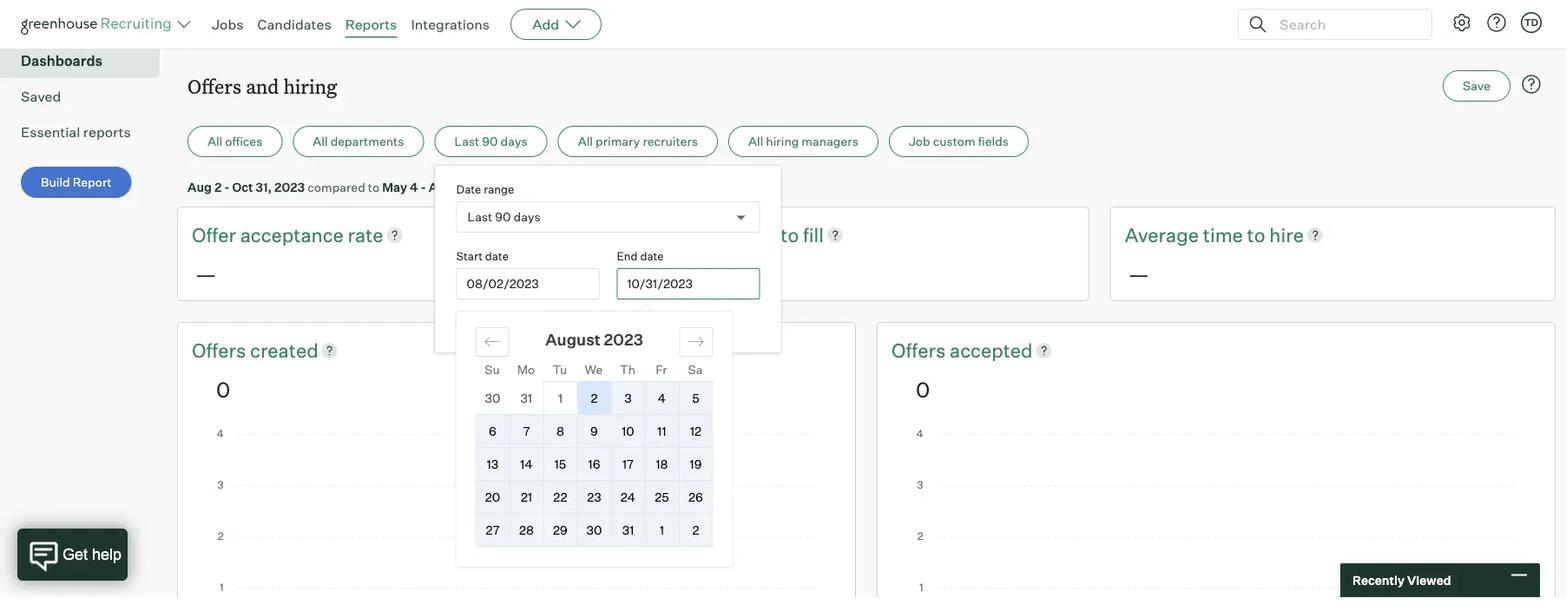Task type: locate. For each thing, give the bounding box(es) containing it.
sourcing button
[[556, 11, 624, 46]]

0 vertical spatial 30 button
[[476, 382, 510, 414]]

tu
[[553, 362, 567, 377]]

xychart image
[[216, 430, 817, 598], [916, 430, 1517, 598]]

candidates
[[258, 16, 331, 33]]

period
[[621, 315, 657, 330]]

1 horizontal spatial time
[[737, 223, 777, 247]]

1 horizontal spatial -
[[421, 180, 426, 195]]

0 horizontal spatial average
[[659, 223, 733, 247]]

1 horizontal spatial 2023
[[467, 180, 498, 195]]

2 average from the left
[[1125, 223, 1199, 247]]

last 90 days
[[455, 134, 528, 149], [468, 209, 541, 225]]

12 button
[[680, 415, 713, 447]]

all left primary
[[578, 134, 593, 149]]

0 vertical spatial last 90 days
[[455, 134, 528, 149]]

1 button down tu
[[544, 382, 577, 414]]

0 horizontal spatial date
[[485, 249, 509, 263]]

rate link
[[348, 222, 384, 248]]

average link for hire
[[1125, 222, 1203, 248]]

1 0 from the left
[[216, 376, 230, 402]]

30
[[485, 391, 501, 406], [587, 523, 602, 538]]

16
[[588, 457, 600, 472]]

31 button
[[510, 382, 543, 414], [612, 514, 645, 546]]

to link for fill
[[781, 222, 803, 248]]

1 vertical spatial 1 button
[[646, 514, 679, 546]]

1 vertical spatial 31
[[622, 523, 634, 538]]

date right start
[[485, 249, 509, 263]]

2 horizontal spatial 2023
[[604, 330, 643, 350]]

2 vertical spatial 2
[[693, 523, 699, 538]]

1 horizontal spatial 0
[[916, 376, 930, 402]]

time left period
[[593, 315, 618, 330]]

1 horizontal spatial time link
[[1203, 222, 1248, 248]]

19 button
[[680, 448, 713, 480]]

1 to link from the left
[[781, 222, 803, 248]]

0 vertical spatial 1 button
[[544, 382, 577, 414]]

recruiting efficiency
[[364, 19, 497, 37]]

- left oct
[[224, 180, 230, 195]]

— for fill
[[662, 261, 683, 287]]

overview
[[21, 17, 81, 34]]

all left offices on the left of the page
[[208, 134, 223, 149]]

date right end in the left of the page
[[640, 249, 664, 263]]

0 horizontal spatial 2
[[214, 180, 222, 195]]

2023 right 1,
[[467, 180, 498, 195]]

saved link
[[21, 86, 153, 107]]

0 horizontal spatial offers link
[[192, 337, 250, 364]]

13
[[487, 457, 499, 472]]

tab list
[[188, 11, 1546, 46]]

—
[[195, 261, 216, 287], [662, 261, 683, 287], [1129, 261, 1150, 287]]

time link for fill
[[737, 222, 781, 248]]

average link
[[659, 222, 737, 248], [1125, 222, 1203, 248]]

10/31/2023
[[627, 276, 693, 292]]

30 down 23
[[587, 523, 602, 538]]

23 button
[[578, 481, 611, 513]]

2 offers link from the left
[[892, 337, 950, 364]]

2 average link from the left
[[1125, 222, 1203, 248]]

time left fill
[[737, 223, 777, 247]]

last up 1,
[[455, 134, 480, 149]]

31
[[521, 391, 532, 406], [622, 523, 634, 538]]

1 horizontal spatial —
[[662, 261, 683, 287]]

2
[[214, 180, 222, 195], [591, 391, 598, 406], [693, 523, 699, 538]]

0 horizontal spatial 4
[[410, 180, 418, 195]]

0 vertical spatial and
[[234, 19, 259, 37]]

all
[[208, 134, 223, 149], [313, 134, 328, 149], [578, 134, 593, 149], [749, 134, 764, 149]]

0 for accepted
[[916, 376, 930, 402]]

all primary recruiters button
[[558, 126, 718, 157]]

0 horizontal spatial 31 button
[[510, 382, 543, 414]]

0 horizontal spatial average time to
[[659, 223, 803, 247]]

31 button down 24
[[612, 514, 645, 546]]

all left managers
[[749, 134, 764, 149]]

last 90 days down range
[[468, 209, 541, 225]]

2023 inside region
[[604, 330, 643, 350]]

0 horizontal spatial to link
[[781, 222, 803, 248]]

1 horizontal spatial 2 button
[[680, 514, 713, 546]]

created link
[[250, 337, 318, 364]]

td button
[[1518, 9, 1546, 36]]

compare to previous time period
[[472, 315, 657, 330]]

1 down 25
[[660, 523, 664, 538]]

2 horizontal spatial 2
[[693, 523, 699, 538]]

0 horizontal spatial 1 button
[[544, 382, 577, 414]]

1 all from the left
[[208, 134, 223, 149]]

1 vertical spatial 2
[[591, 391, 598, 406]]

0 vertical spatial offers and hiring
[[192, 19, 300, 37]]

viewed
[[1408, 573, 1452, 588]]

17
[[623, 457, 634, 472]]

rate
[[348, 223, 384, 247]]

offers and hiring button
[[188, 11, 304, 46]]

created
[[250, 338, 318, 362]]

integrations
[[411, 16, 490, 33]]

30 down su
[[485, 391, 501, 406]]

hiring
[[262, 19, 300, 37], [284, 73, 337, 99], [766, 134, 799, 149]]

1 horizontal spatial average link
[[1125, 222, 1203, 248]]

0 horizontal spatial 31
[[521, 391, 532, 406]]

4 all from the left
[[749, 134, 764, 149]]

0 horizontal spatial time link
[[737, 222, 781, 248]]

2 button down we
[[578, 382, 611, 414]]

average
[[659, 223, 733, 247], [1125, 223, 1199, 247]]

tab list containing offers and hiring
[[188, 11, 1546, 46]]

3 all from the left
[[578, 134, 593, 149]]

0 horizontal spatial xychart image
[[216, 430, 817, 598]]

3 — from the left
[[1129, 261, 1150, 287]]

build report button
[[21, 167, 132, 198]]

previous
[[541, 315, 590, 330]]

to left fill
[[781, 223, 799, 247]]

average for fill
[[659, 223, 733, 247]]

0 horizontal spatial 2 button
[[578, 382, 611, 414]]

time
[[737, 223, 777, 247], [1203, 223, 1243, 247], [593, 315, 618, 330]]

all hiring managers button
[[729, 126, 879, 157]]

1 vertical spatial 1
[[660, 523, 664, 538]]

1 xychart image from the left
[[216, 430, 817, 598]]

0 horizontal spatial -
[[224, 180, 230, 195]]

1 vertical spatial 2 button
[[680, 514, 713, 546]]

to left previous
[[527, 315, 538, 330]]

23
[[587, 490, 602, 505]]

1 vertical spatial offers and hiring
[[188, 73, 337, 99]]

4 down fr at the left bottom of page
[[658, 391, 666, 406]]

1 aug from the left
[[188, 180, 212, 195]]

0 vertical spatial last
[[455, 134, 480, 149]]

30 button
[[476, 382, 510, 414], [578, 514, 611, 546]]

0 horizontal spatial 2023
[[274, 180, 305, 195]]

1 vertical spatial 30
[[587, 523, 602, 538]]

0 horizontal spatial 0
[[216, 376, 230, 402]]

2 — from the left
[[662, 261, 683, 287]]

offers and hiring inside button
[[192, 19, 300, 37]]

24
[[621, 490, 636, 505]]

1 average time to from the left
[[659, 223, 803, 247]]

1 horizontal spatial date
[[640, 249, 664, 263]]

all inside all hiring managers button
[[749, 134, 764, 149]]

1 horizontal spatial 4
[[658, 391, 666, 406]]

1 horizontal spatial 30
[[587, 523, 602, 538]]

last 90 days up date range
[[455, 134, 528, 149]]

1 average link from the left
[[659, 222, 737, 248]]

time left 'hire'
[[1203, 223, 1243, 247]]

offer acceptance
[[192, 223, 348, 247]]

days down range
[[514, 209, 541, 225]]

2 average time to from the left
[[1125, 223, 1270, 247]]

august 2023 region
[[456, 312, 1246, 567]]

th
[[620, 362, 636, 377]]

2 button down 26
[[680, 514, 713, 546]]

2 0 from the left
[[916, 376, 930, 402]]

1 button down 25 button
[[646, 514, 679, 546]]

1 horizontal spatial xychart image
[[916, 430, 1517, 598]]

hiring left managers
[[766, 134, 799, 149]]

0 horizontal spatial average link
[[659, 222, 737, 248]]

date
[[456, 182, 481, 196]]

0 vertical spatial 90
[[482, 134, 498, 149]]

4 right may
[[410, 180, 418, 195]]

1 horizontal spatial aug
[[429, 180, 453, 195]]

and inside button
[[234, 19, 259, 37]]

2 down we
[[591, 391, 598, 406]]

0 horizontal spatial time
[[593, 315, 618, 330]]

2023 up th
[[604, 330, 643, 350]]

0
[[216, 376, 230, 402], [916, 376, 930, 402]]

31 down mo
[[521, 391, 532, 406]]

25 button
[[646, 481, 679, 513]]

2 horizontal spatial time
[[1203, 223, 1243, 247]]

last
[[455, 134, 480, 149], [468, 209, 493, 225]]

all for all primary recruiters
[[578, 134, 593, 149]]

2 xychart image from the left
[[916, 430, 1517, 598]]

0 vertical spatial hiring
[[262, 19, 300, 37]]

days
[[501, 134, 528, 149], [514, 209, 541, 225]]

1 horizontal spatial offers link
[[892, 337, 950, 364]]

last down date range
[[468, 209, 493, 225]]

2 all from the left
[[313, 134, 328, 149]]

0 horizontal spatial aug
[[188, 180, 212, 195]]

time for fill
[[737, 223, 777, 247]]

all inside all offices 'button'
[[208, 134, 223, 149]]

average time to for hire
[[1125, 223, 1270, 247]]

1 — from the left
[[195, 261, 216, 287]]

average time to for fill
[[659, 223, 803, 247]]

31 down 24
[[622, 523, 634, 538]]

time link left "hire" link
[[1203, 222, 1248, 248]]

all inside button
[[578, 134, 593, 149]]

0 horizontal spatial 1
[[558, 391, 563, 406]]

2 left oct
[[214, 180, 222, 195]]

1 horizontal spatial 2
[[591, 391, 598, 406]]

31 button down mo
[[510, 382, 543, 414]]

1 down tu
[[558, 391, 563, 406]]

sourcing
[[561, 19, 620, 37]]

1 vertical spatial last 90 days
[[468, 209, 541, 225]]

1 average from the left
[[659, 223, 733, 247]]

custom
[[933, 134, 976, 149]]

90 down range
[[495, 209, 511, 225]]

1 horizontal spatial 1 button
[[646, 514, 679, 546]]

1 horizontal spatial average
[[1125, 223, 1199, 247]]

1 horizontal spatial 31 button
[[612, 514, 645, 546]]

1 horizontal spatial to link
[[1248, 222, 1270, 248]]

hiring right jobs link
[[262, 19, 300, 37]]

2023 right 31,
[[274, 180, 305, 195]]

12
[[690, 424, 702, 439]]

- right may
[[421, 180, 426, 195]]

0 vertical spatial 4
[[410, 180, 418, 195]]

2 date from the left
[[640, 249, 664, 263]]

1 offers link from the left
[[192, 337, 250, 364]]

aug left oct
[[188, 180, 212, 195]]

7
[[523, 424, 530, 439]]

fields
[[978, 134, 1009, 149]]

0 horizontal spatial —
[[195, 261, 216, 287]]

days up range
[[501, 134, 528, 149]]

90 up date range
[[482, 134, 498, 149]]

90
[[482, 134, 498, 149], [495, 209, 511, 225]]

1 button
[[544, 382, 577, 414], [646, 514, 679, 546]]

9
[[591, 424, 598, 439]]

2 vertical spatial hiring
[[766, 134, 799, 149]]

10 button
[[612, 415, 645, 447]]

average link for fill
[[659, 222, 737, 248]]

last 90 days inside button
[[455, 134, 528, 149]]

jobs
[[212, 16, 244, 33]]

2 to link from the left
[[1248, 222, 1270, 248]]

time link left fill link
[[737, 222, 781, 248]]

1 date from the left
[[485, 249, 509, 263]]

30 button down su
[[476, 382, 510, 414]]

1 horizontal spatial 30 button
[[578, 514, 611, 546]]

last 90 days button
[[435, 126, 548, 157]]

Compare to previous time period checkbox
[[456, 316, 468, 327]]

aug left 1,
[[429, 180, 453, 195]]

essential reports link
[[21, 122, 153, 143]]

5
[[692, 391, 700, 406]]

1 horizontal spatial average time to
[[1125, 223, 1270, 247]]

job custom fields
[[909, 134, 1009, 149]]

0 vertical spatial days
[[501, 134, 528, 149]]

all left "departments"
[[313, 134, 328, 149]]

2 time link from the left
[[1203, 222, 1248, 248]]

su
[[485, 362, 500, 377]]

2 horizontal spatial —
[[1129, 261, 1150, 287]]

21
[[521, 490, 532, 505]]

offers and hiring
[[192, 19, 300, 37], [188, 73, 337, 99]]

1
[[558, 391, 563, 406], [660, 523, 664, 538]]

1 time link from the left
[[737, 222, 781, 248]]

move backward to switch to the previous month image
[[484, 334, 501, 350]]

1 vertical spatial 4
[[658, 391, 666, 406]]

efficiency
[[434, 19, 497, 37]]

all inside all departments button
[[313, 134, 328, 149]]

30 button down the 23 button on the bottom
[[578, 514, 611, 546]]

hiring down candidates link
[[284, 73, 337, 99]]

-
[[224, 180, 230, 195], [421, 180, 426, 195]]

and
[[234, 19, 259, 37], [246, 73, 279, 99]]

mo
[[517, 362, 535, 377]]

aug
[[188, 180, 212, 195], [429, 180, 453, 195]]

2 down 26
[[693, 523, 699, 538]]

0 vertical spatial 30
[[485, 391, 501, 406]]



Task type: describe. For each thing, give the bounding box(es) containing it.
add button
[[511, 9, 602, 40]]

27
[[486, 523, 500, 538]]

faq image
[[1521, 74, 1542, 95]]

4 inside button
[[658, 391, 666, 406]]

add
[[532, 16, 559, 33]]

9 button
[[578, 415, 611, 447]]

reports link
[[345, 16, 397, 33]]

1 vertical spatial 30 button
[[578, 514, 611, 546]]

21 button
[[510, 481, 543, 513]]

20
[[485, 490, 500, 505]]

25
[[655, 490, 669, 505]]

7 button
[[510, 415, 543, 447]]

Search text field
[[1276, 12, 1416, 37]]

days inside button
[[501, 134, 528, 149]]

4 button
[[646, 382, 679, 414]]

1 vertical spatial days
[[514, 209, 541, 225]]

offers link for accepted
[[892, 337, 950, 364]]

29
[[553, 523, 568, 538]]

reports
[[83, 123, 131, 141]]

27 button
[[476, 514, 509, 546]]

offices
[[225, 134, 263, 149]]

xychart image for accepted
[[916, 430, 1517, 598]]

all offices button
[[188, 126, 283, 157]]

recruiting
[[364, 19, 431, 37]]

all for all departments
[[313, 134, 328, 149]]

primary
[[596, 134, 640, 149]]

all departments
[[313, 134, 404, 149]]

all primary recruiters
[[578, 134, 698, 149]]

3
[[625, 391, 632, 406]]

compared
[[308, 180, 365, 195]]

managers
[[802, 134, 859, 149]]

recently
[[1353, 573, 1405, 588]]

reports
[[345, 16, 397, 33]]

0 vertical spatial 31 button
[[510, 382, 543, 414]]

26 button
[[680, 481, 713, 513]]

dashboards link
[[21, 51, 153, 71]]

start date
[[456, 249, 509, 263]]

to left 'hire'
[[1248, 223, 1266, 247]]

8
[[557, 424, 564, 439]]

end
[[617, 249, 638, 263]]

range
[[484, 182, 514, 196]]

august
[[546, 330, 601, 350]]

1 vertical spatial 90
[[495, 209, 511, 225]]

6 button
[[476, 415, 509, 447]]

1 vertical spatial and
[[246, 73, 279, 99]]

fr
[[656, 362, 668, 377]]

14
[[520, 457, 533, 472]]

1 - from the left
[[224, 180, 230, 195]]

1 horizontal spatial 1
[[660, 523, 664, 538]]

to left may
[[368, 180, 380, 195]]

move forward to switch to the next month image
[[688, 334, 705, 350]]

essential
[[21, 123, 80, 141]]

recently viewed
[[1353, 573, 1452, 588]]

6
[[489, 424, 497, 439]]

offer link
[[192, 222, 240, 248]]

all departments button
[[293, 126, 424, 157]]

22 button
[[544, 481, 577, 513]]

august 2023
[[546, 330, 643, 350]]

integrations link
[[411, 16, 490, 33]]

essential reports
[[21, 123, 131, 141]]

fill link
[[803, 222, 824, 248]]

fill
[[803, 223, 824, 247]]

dashboards
[[21, 52, 103, 70]]

accepted link
[[950, 337, 1033, 364]]

xychart image for created
[[216, 430, 817, 598]]

14 button
[[510, 448, 543, 480]]

report
[[73, 175, 112, 190]]

28
[[519, 523, 534, 538]]

acceptance link
[[240, 222, 348, 248]]

departments
[[331, 134, 404, 149]]

3 button
[[612, 382, 645, 414]]

— for hire
[[1129, 261, 1150, 287]]

average for hire
[[1125, 223, 1199, 247]]

1 vertical spatial last
[[468, 209, 493, 225]]

overview link
[[21, 15, 153, 36]]

31,
[[256, 180, 272, 195]]

0 for created
[[216, 376, 230, 402]]

build
[[41, 175, 70, 190]]

date for end date
[[640, 249, 664, 263]]

11 button
[[646, 415, 679, 447]]

0 vertical spatial 2 button
[[578, 382, 611, 414]]

2 - from the left
[[421, 180, 426, 195]]

configure image
[[1452, 12, 1473, 33]]

0 vertical spatial 2
[[214, 180, 222, 195]]

recruiting efficiency button
[[359, 11, 501, 46]]

1 vertical spatial hiring
[[284, 73, 337, 99]]

18 button
[[646, 448, 679, 480]]

all for all hiring managers
[[749, 134, 764, 149]]

aug 2 - oct 31, 2023 compared to may 4 - aug 1, 2023
[[188, 180, 498, 195]]

greenhouse recruiting image
[[21, 14, 177, 35]]

last inside button
[[455, 134, 480, 149]]

oct
[[232, 180, 253, 195]]

hire link
[[1270, 222, 1304, 248]]

recruiters
[[643, 134, 698, 149]]

build report
[[41, 175, 112, 190]]

1 horizontal spatial 31
[[622, 523, 634, 538]]

time for hire
[[1203, 223, 1243, 247]]

90 inside button
[[482, 134, 498, 149]]

all hiring managers
[[749, 134, 859, 149]]

to link for hire
[[1248, 222, 1270, 248]]

we
[[585, 362, 603, 377]]

2 aug from the left
[[429, 180, 453, 195]]

10
[[622, 424, 635, 439]]

24 button
[[612, 481, 645, 513]]

15 button
[[544, 448, 577, 480]]

time link for hire
[[1203, 222, 1248, 248]]

0 horizontal spatial 30
[[485, 391, 501, 406]]

13 button
[[476, 448, 509, 480]]

job
[[909, 134, 931, 149]]

11
[[658, 424, 667, 439]]

8 button
[[544, 415, 577, 447]]

0 vertical spatial 1
[[558, 391, 563, 406]]

all for all offices
[[208, 134, 223, 149]]

job custom fields button
[[889, 126, 1029, 157]]

hire
[[1270, 223, 1304, 247]]

1,
[[456, 180, 464, 195]]

0 vertical spatial 31
[[521, 391, 532, 406]]

all offices
[[208, 134, 263, 149]]

offers link for created
[[192, 337, 250, 364]]

0 horizontal spatial 30 button
[[476, 382, 510, 414]]

date for start date
[[485, 249, 509, 263]]

1 vertical spatial 31 button
[[612, 514, 645, 546]]

offers inside offers and hiring button
[[192, 19, 231, 37]]

08/02/2023
[[467, 276, 539, 292]]



Task type: vqa. For each thing, say whether or not it's contained in the screenshot.


